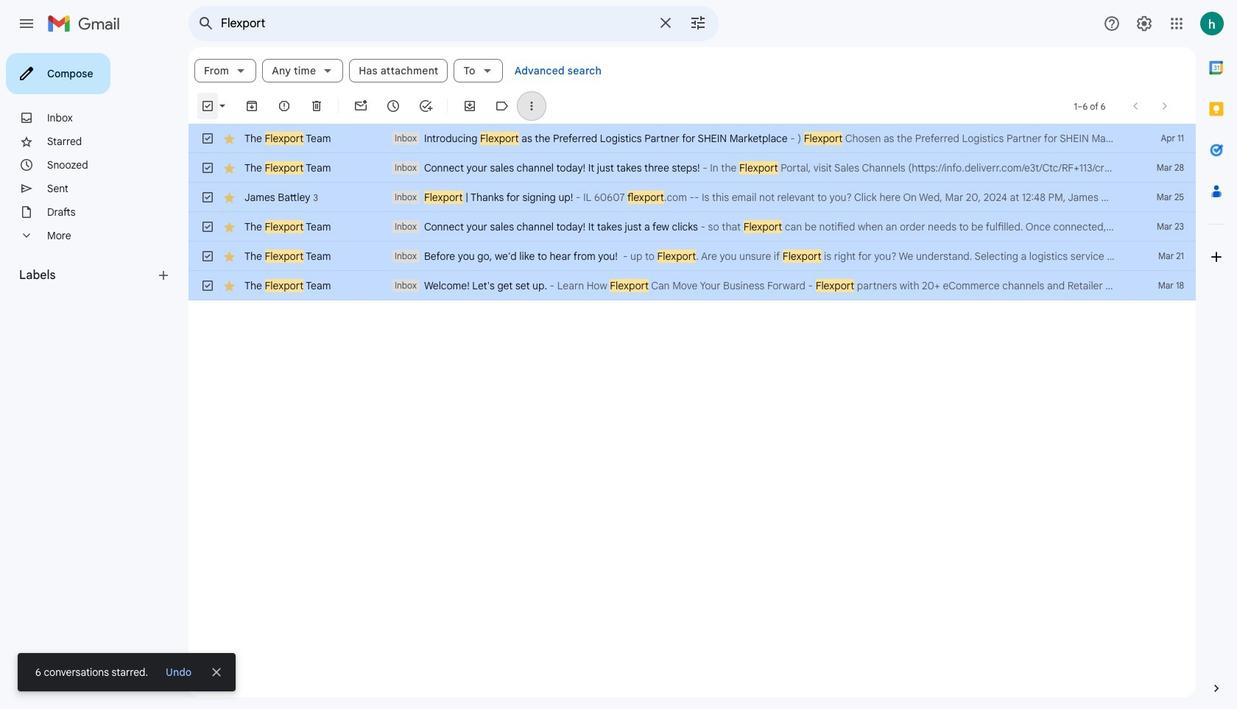 Task type: vqa. For each thing, say whether or not it's contained in the screenshot.
2nd "row" from the top
yes



Task type: locate. For each thing, give the bounding box(es) containing it.
settings image
[[1136, 15, 1153, 32]]

alert
[[18, 34, 1214, 691]]

row
[[189, 124, 1196, 153], [189, 153, 1196, 183], [189, 183, 1196, 212], [189, 212, 1196, 242], [189, 242, 1196, 271], [189, 271, 1196, 300]]

main content
[[189, 47, 1196, 697]]

delete image
[[309, 99, 324, 113]]

5 row from the top
[[189, 242, 1196, 271]]

None search field
[[189, 6, 719, 41]]

6 row from the top
[[189, 271, 1196, 300]]

report spam image
[[277, 99, 292, 113]]

search mail image
[[193, 10, 219, 37]]

3 row from the top
[[189, 183, 1196, 212]]

None checkbox
[[200, 99, 215, 113], [200, 131, 215, 146], [200, 161, 215, 175], [200, 190, 215, 205], [200, 249, 215, 264], [200, 99, 215, 113], [200, 131, 215, 146], [200, 161, 215, 175], [200, 190, 215, 205], [200, 249, 215, 264]]

clear search image
[[651, 8, 680, 38]]

Search mail text field
[[221, 16, 648, 31]]

navigation
[[0, 47, 189, 709]]

None checkbox
[[200, 219, 215, 234], [200, 278, 215, 293], [200, 219, 215, 234], [200, 278, 215, 293]]

heading
[[19, 268, 156, 283]]

advanced search options image
[[683, 8, 713, 38]]

tab list
[[1196, 47, 1237, 656]]



Task type: describe. For each thing, give the bounding box(es) containing it.
2 row from the top
[[189, 153, 1196, 183]]

gmail image
[[47, 9, 127, 38]]

main menu image
[[18, 15, 35, 32]]

snooze image
[[386, 99, 401, 113]]

more email options image
[[524, 99, 539, 113]]

1 row from the top
[[189, 124, 1196, 153]]

labels image
[[495, 99, 510, 113]]

add to tasks image
[[418, 99, 433, 113]]

archive image
[[244, 99, 259, 113]]

4 row from the top
[[189, 212, 1196, 242]]

move to inbox image
[[462, 99, 477, 113]]

support image
[[1103, 15, 1121, 32]]



